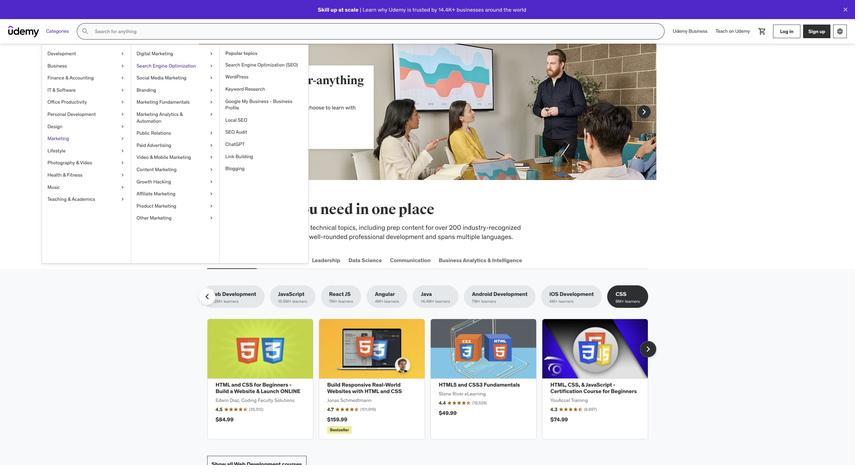 Task type: locate. For each thing, give the bounding box(es) containing it.
1 7m+ from the left
[[329, 299, 338, 305]]

0 vertical spatial the
[[504, 6, 512, 13]]

public relations
[[137, 130, 171, 136]]

0 horizontal spatial javascript
[[278, 291, 305, 298]]

xsmall image inside it & software link
[[120, 87, 125, 94]]

marketing down paid advertising "link" at left top
[[170, 155, 191, 161]]

udemy
[[389, 6, 406, 13], [673, 28, 688, 34], [736, 28, 751, 34], [232, 112, 249, 119]]

2 learners from the left
[[293, 299, 307, 305]]

& down marketing fundamentals link on the left top
[[180, 111, 183, 118]]

science
[[362, 257, 382, 264]]

search down digital
[[137, 63, 152, 69]]

development inside ios development 4m+ learners
[[560, 291, 594, 298]]

0 horizontal spatial 4m+
[[375, 299, 384, 305]]

up left 'at'
[[331, 6, 338, 13]]

well-
[[309, 233, 324, 241]]

1 horizontal spatial a
[[258, 129, 261, 136]]

1 horizontal spatial up
[[820, 28, 826, 34]]

0 vertical spatial analytics
[[159, 111, 179, 118]]

1 vertical spatial seo
[[225, 129, 235, 135]]

2 horizontal spatial for
[[603, 389, 610, 395]]

0 horizontal spatial build
[[216, 389, 229, 395]]

optimization
[[258, 62, 285, 68], [169, 63, 196, 69]]

with inside build ready-for-anything teams see why leading organizations choose to learn with udemy business.
[[346, 104, 356, 111]]

0 vertical spatial web
[[209, 257, 220, 264]]

- down keyword research 'link'
[[270, 98, 272, 104]]

affiliate marketing link
[[131, 188, 220, 200]]

8 learners from the left
[[626, 299, 640, 305]]

it up office
[[47, 87, 51, 93]]

xsmall image inside office productivity link
[[120, 99, 125, 106]]

business down spans at right
[[439, 257, 462, 264]]

it certifications button
[[262, 253, 305, 269]]

html5
[[439, 382, 457, 389]]

skills up supports on the left of the page
[[287, 224, 302, 232]]

to inside covering critical workplace skills to technical topics, including prep content for over 200 industry-recognized certifications, our catalog supports well-rounded professional development and spans multiple languages.
[[303, 224, 309, 232]]

with right the learn
[[346, 104, 356, 111]]

a left website
[[230, 389, 233, 395]]

1 horizontal spatial fundamentals
[[484, 382, 520, 389]]

video down lifestyle link
[[80, 160, 92, 166]]

marketing down affiliate marketing link
[[155, 203, 176, 209]]

0 vertical spatial in
[[790, 28, 794, 34]]

html left website
[[216, 382, 230, 389]]

css3
[[469, 382, 483, 389]]

categories button
[[42, 23, 73, 40]]

finance
[[47, 75, 64, 81]]

personal development link
[[42, 109, 131, 121]]

5 learners from the left
[[436, 299, 451, 305]]

2 horizontal spatial css
[[616, 291, 627, 298]]

beginners inside html and css for beginners - build a website & launch online
[[263, 382, 289, 389]]

xsmall image inside marketing analytics & automation link
[[209, 111, 214, 118]]

javascript up 15.5m+
[[278, 291, 305, 298]]

development inside web development 12.2m+ learners
[[222, 291, 256, 298]]

teach on udemy link
[[712, 23, 755, 40]]

with inside 'build responsive real-world websites with html and css'
[[352, 389, 364, 395]]

search engine optimization (seo) link
[[220, 59, 309, 71]]

1 4m+ from the left
[[375, 299, 384, 305]]

1 vertical spatial javascript
[[586, 382, 613, 389]]

0 horizontal spatial analytics
[[159, 111, 179, 118]]

analytics inside button
[[463, 257, 487, 264]]

health & fitness
[[47, 172, 83, 178]]

development right "android"
[[494, 291, 528, 298]]

- inside google my business - business profile
[[270, 98, 272, 104]]

xsmall image inside the video & mobile marketing link
[[209, 155, 214, 161]]

learners inside the java 14.4m+ learners
[[436, 299, 451, 305]]

0 horizontal spatial search
[[137, 63, 152, 69]]

0 vertical spatial up
[[331, 6, 338, 13]]

1 vertical spatial why
[[243, 104, 252, 111]]

xsmall image inside product marketing "link"
[[209, 203, 214, 210]]

1 vertical spatial web
[[210, 291, 221, 298]]

3 learners from the left
[[339, 299, 353, 305]]

1 vertical spatial in
[[356, 201, 369, 219]]

business down ready-
[[273, 98, 293, 104]]

1 horizontal spatial beginners
[[611, 389, 637, 395]]

marketing up lifestyle
[[47, 136, 69, 142]]

0 horizontal spatial engine
[[153, 63, 168, 69]]

(seo)
[[286, 62, 298, 68]]

1 vertical spatial fundamentals
[[484, 382, 520, 389]]

xsmall image inside digital marketing link
[[209, 51, 214, 57]]

responsive
[[342, 382, 371, 389]]

in up including
[[356, 201, 369, 219]]

optimization for search engine optimization (seo)
[[258, 62, 285, 68]]

rounded
[[324, 233, 348, 241]]

up right sign
[[820, 28, 826, 34]]

xsmall image for branding
[[209, 87, 214, 94]]

xsmall image inside the "other marketing" link
[[209, 215, 214, 222]]

1 vertical spatial analytics
[[463, 257, 487, 264]]

udemy inside build ready-for-anything teams see why leading organizations choose to learn with udemy business.
[[232, 112, 249, 119]]

supports
[[282, 233, 308, 241]]

- right launch at the left of the page
[[290, 382, 292, 389]]

1 horizontal spatial analytics
[[463, 257, 487, 264]]

css left launch at the left of the page
[[242, 382, 253, 389]]

0 horizontal spatial fundamentals
[[159, 99, 190, 105]]

up
[[331, 6, 338, 13], [820, 28, 826, 34]]

development for personal development
[[67, 111, 96, 118]]

video down paid
[[137, 155, 149, 161]]

- inside html, css, & javascript - certification course for beginners
[[614, 382, 616, 389]]

search engine optimization element
[[220, 45, 309, 264]]

build inside 'build responsive real-world websites with html and css'
[[327, 382, 341, 389]]

0 horizontal spatial seo
[[225, 129, 235, 135]]

leading
[[254, 104, 271, 111]]

& right 'health'
[[63, 172, 66, 178]]

xsmall image inside social media marketing link
[[209, 75, 214, 82]]

search for search engine optimization
[[137, 63, 152, 69]]

marketing down search engine optimization link
[[165, 75, 187, 81]]

keyword research link
[[220, 83, 309, 96]]

xsmall image
[[120, 51, 125, 57], [209, 63, 214, 69], [120, 87, 125, 94], [209, 87, 214, 94], [209, 99, 214, 106], [209, 111, 214, 118], [209, 130, 214, 137], [120, 148, 125, 155], [209, 155, 214, 161], [120, 172, 125, 179], [120, 184, 125, 191]]

& right css,
[[582, 382, 585, 389]]

html left the world
[[365, 389, 379, 395]]

0 vertical spatial carousel element
[[199, 44, 657, 180]]

1 horizontal spatial search
[[225, 62, 240, 68]]

0 vertical spatial it
[[47, 87, 51, 93]]

xsmall image for affiliate marketing
[[209, 191, 214, 198]]

0 vertical spatial why
[[378, 6, 388, 13]]

log in link
[[774, 25, 801, 38]]

google my business - business profile
[[225, 98, 293, 111]]

xsmall image for business
[[120, 63, 125, 69]]

4 learners from the left
[[385, 299, 399, 305]]

local
[[225, 117, 237, 123]]

1 horizontal spatial -
[[290, 382, 292, 389]]

css up 9m+
[[616, 291, 627, 298]]

sign up link
[[804, 25, 831, 38]]

xsmall image for content marketing
[[209, 167, 214, 173]]

xsmall image inside growth hacking link
[[209, 179, 214, 186]]

development up 12.2m+
[[222, 291, 256, 298]]

html and css for beginners - build a website & launch online link
[[216, 382, 301, 395]]

xsmall image inside marketing link
[[120, 136, 125, 142]]

0 horizontal spatial beginners
[[263, 382, 289, 389]]

0 horizontal spatial why
[[243, 104, 252, 111]]

learners
[[224, 299, 239, 305], [293, 299, 307, 305], [339, 299, 353, 305], [385, 299, 399, 305], [436, 299, 451, 305], [482, 299, 497, 305], [559, 299, 574, 305], [626, 299, 640, 305]]

1 horizontal spatial build
[[232, 73, 261, 88]]

carousel element containing build ready-for-anything teams
[[199, 44, 657, 180]]

social media marketing
[[137, 75, 187, 81]]

css right the real-
[[391, 389, 402, 395]]

link
[[225, 154, 235, 160]]

1 horizontal spatial 4m+
[[550, 299, 558, 305]]

business left teach on the top right of page
[[689, 28, 708, 34]]

marketing down hacking at the top left of the page
[[154, 191, 176, 197]]

xsmall image for teaching & academics
[[120, 196, 125, 203]]

0 horizontal spatial video
[[80, 160, 92, 166]]

the
[[504, 6, 512, 13], [230, 201, 252, 219]]

communication button
[[389, 253, 432, 269]]

optimization inside search engine optimization (seo) link
[[258, 62, 285, 68]]

development for android development 7m+ learners
[[494, 291, 528, 298]]

analytics for marketing
[[159, 111, 179, 118]]

for inside html, css, & javascript - certification course for beginners
[[603, 389, 610, 395]]

& inside button
[[488, 257, 491, 264]]

development for web development
[[221, 257, 255, 264]]

why for teams
[[243, 104, 252, 111]]

in right log
[[790, 28, 794, 34]]

to up supports on the left of the page
[[303, 224, 309, 232]]

development down office productivity link
[[67, 111, 96, 118]]

0 horizontal spatial css
[[242, 382, 253, 389]]

development for web development 12.2m+ learners
[[222, 291, 256, 298]]

build for teams
[[232, 73, 261, 88]]

why right see in the left top of the page
[[243, 104, 252, 111]]

xsmall image inside paid advertising "link"
[[209, 142, 214, 149]]

learners inside "angular 4m+ learners"
[[385, 299, 399, 305]]

xsmall image inside content marketing link
[[209, 167, 214, 173]]

xsmall image inside teaching & academics link
[[120, 196, 125, 203]]

mobile
[[154, 155, 168, 161]]

skills inside covering critical workplace skills to technical topics, including prep content for over 200 industry-recognized certifications, our catalog supports well-rounded professional development and spans multiple languages.
[[287, 224, 302, 232]]

& inside html, css, & javascript - certification course for beginners
[[582, 382, 585, 389]]

2 horizontal spatial -
[[614, 382, 616, 389]]

engine up social media marketing at top left
[[153, 63, 168, 69]]

1 horizontal spatial in
[[790, 28, 794, 34]]

search engine optimization
[[137, 63, 196, 69]]

skills
[[254, 201, 291, 219], [287, 224, 302, 232]]

xsmall image inside personal development link
[[120, 111, 125, 118]]

xsmall image for personal development
[[120, 111, 125, 118]]

0 horizontal spatial to
[[303, 224, 309, 232]]

web down certifications,
[[209, 257, 220, 264]]

up for skill
[[331, 6, 338, 13]]

1 horizontal spatial seo
[[238, 117, 248, 123]]

xsmall image inside branding link
[[209, 87, 214, 94]]

xsmall image inside business link
[[120, 63, 125, 69]]

recognized
[[489, 224, 521, 232]]

& left the intelligence
[[488, 257, 491, 264]]

1 vertical spatial with
[[352, 389, 364, 395]]

finance & accounting link
[[42, 72, 131, 84]]

7m+ inside react js 7m+ learners
[[329, 299, 338, 305]]

fundamentals right "css3"
[[484, 382, 520, 389]]

development inside button
[[221, 257, 255, 264]]

around
[[486, 6, 503, 13]]

technical
[[310, 224, 337, 232]]

the up critical
[[230, 201, 252, 219]]

world
[[513, 6, 527, 13]]

search for search engine optimization (seo)
[[225, 62, 240, 68]]

teaching & academics
[[47, 196, 95, 203]]

learners inside web development 12.2m+ learners
[[224, 299, 239, 305]]

1 learners from the left
[[224, 299, 239, 305]]

xsmall image for paid advertising
[[209, 142, 214, 149]]

all the skills you need in one place
[[207, 201, 435, 219]]

industry-
[[463, 224, 489, 232]]

request
[[236, 129, 257, 136]]

web up 12.2m+
[[210, 291, 221, 298]]

javascript inside the javascript 15.5m+ learners
[[278, 291, 305, 298]]

xsmall image inside search engine optimization link
[[209, 63, 214, 69]]

& inside html and css for beginners - build a website & launch online
[[256, 389, 260, 395]]

css,
[[568, 382, 581, 389]]

video
[[137, 155, 149, 161], [80, 160, 92, 166]]

0 vertical spatial javascript
[[278, 291, 305, 298]]

ios
[[550, 291, 559, 298]]

skills up workplace on the left of page
[[254, 201, 291, 219]]

1 vertical spatial a
[[230, 389, 233, 395]]

2 7m+ from the left
[[472, 299, 481, 305]]

& left launch at the left of the page
[[256, 389, 260, 395]]

seo right local
[[238, 117, 248, 123]]

xsmall image
[[209, 51, 214, 57], [120, 63, 125, 69], [120, 75, 125, 82], [209, 75, 214, 82], [120, 99, 125, 106], [120, 111, 125, 118], [120, 124, 125, 130], [120, 136, 125, 142], [209, 142, 214, 149], [120, 160, 125, 167], [209, 167, 214, 173], [209, 179, 214, 186], [209, 191, 214, 198], [120, 196, 125, 203], [209, 203, 214, 210], [209, 215, 214, 222]]

business down the 'research'
[[249, 98, 269, 104]]

optimization inside search engine optimization link
[[169, 63, 196, 69]]

0 vertical spatial to
[[326, 104, 331, 111]]

with right 'websites'
[[352, 389, 364, 395]]

1 horizontal spatial it
[[264, 257, 268, 264]]

next image
[[639, 107, 650, 118], [643, 344, 654, 355]]

2 horizontal spatial build
[[327, 382, 341, 389]]

development right "ios" at right
[[560, 291, 594, 298]]

my
[[242, 98, 248, 104]]

music
[[47, 184, 60, 190]]

0 vertical spatial seo
[[238, 117, 248, 123]]

search down popular
[[225, 62, 240, 68]]

6 learners from the left
[[482, 299, 497, 305]]

development down certifications,
[[221, 257, 255, 264]]

learners inside the javascript 15.5m+ learners
[[293, 299, 307, 305]]

1 vertical spatial carousel element
[[207, 319, 657, 440]]

4m+ down angular
[[375, 299, 384, 305]]

previous image
[[206, 107, 217, 118]]

analytics down multiple at right
[[463, 257, 487, 264]]

business inside button
[[439, 257, 462, 264]]

and
[[426, 233, 437, 241], [231, 382, 241, 389], [458, 382, 468, 389], [381, 389, 390, 395]]

7 learners from the left
[[559, 299, 574, 305]]

xsmall image for music
[[120, 184, 125, 191]]

beginners right website
[[263, 382, 289, 389]]

1 vertical spatial up
[[820, 28, 826, 34]]

- right course
[[614, 382, 616, 389]]

marketing down video & mobile marketing
[[155, 167, 177, 173]]

for left online
[[254, 382, 261, 389]]

build for websites
[[327, 382, 341, 389]]

xsmall image inside health & fitness link
[[120, 172, 125, 179]]

it left certifications
[[264, 257, 268, 264]]

udemy business link
[[669, 23, 712, 40]]

engine down topics
[[242, 62, 257, 68]]

branding link
[[131, 84, 220, 96]]

to inside build ready-for-anything teams see why leading organizations choose to learn with udemy business.
[[326, 104, 331, 111]]

xsmall image inside marketing fundamentals link
[[209, 99, 214, 106]]

catalog
[[259, 233, 281, 241]]

for left over
[[426, 224, 434, 232]]

marketing up search engine optimization
[[152, 51, 173, 57]]

0 horizontal spatial html
[[216, 382, 230, 389]]

1 horizontal spatial for
[[426, 224, 434, 232]]

finance & accounting
[[47, 75, 94, 81]]

teaching
[[47, 196, 67, 203]]

0 horizontal spatial 7m+
[[329, 299, 338, 305]]

2 4m+ from the left
[[550, 299, 558, 305]]

it
[[47, 87, 51, 93], [264, 257, 268, 264]]

xsmall image for office productivity
[[120, 99, 125, 106]]

carousel element containing html and css for beginners - build a website & launch online
[[207, 319, 657, 440]]

optimization up wordpress link
[[258, 62, 285, 68]]

7m+ down react
[[329, 299, 338, 305]]

7m+ for android development
[[472, 299, 481, 305]]

xsmall image inside music link
[[120, 184, 125, 191]]

business analytics & intelligence
[[439, 257, 522, 264]]

1 horizontal spatial html
[[365, 389, 379, 395]]

analytics inside "marketing analytics & automation"
[[159, 111, 179, 118]]

xsmall image inside lifestyle link
[[120, 148, 125, 155]]

& right teaching
[[68, 196, 71, 203]]

why for |
[[378, 6, 388, 13]]

xsmall image inside affiliate marketing link
[[209, 191, 214, 198]]

0 horizontal spatial the
[[230, 201, 252, 219]]

build inside build ready-for-anything teams see why leading organizations choose to learn with udemy business.
[[232, 73, 261, 88]]

why right learn
[[378, 6, 388, 13]]

seo left audit
[[225, 129, 235, 135]]

carousel element
[[199, 44, 657, 180], [207, 319, 657, 440]]

1 horizontal spatial javascript
[[586, 382, 613, 389]]

it inside button
[[264, 257, 268, 264]]

1 vertical spatial to
[[303, 224, 309, 232]]

1 horizontal spatial to
[[326, 104, 331, 111]]

teach on udemy
[[716, 28, 751, 34]]

web development
[[209, 257, 255, 264]]

other
[[137, 215, 149, 221]]

teaching & academics link
[[42, 194, 131, 206]]

productivity
[[61, 99, 87, 105]]

marketing fundamentals link
[[131, 96, 220, 109]]

shopping cart with 0 items image
[[759, 27, 767, 36]]

why inside build ready-for-anything teams see why leading organizations choose to learn with udemy business.
[[243, 104, 252, 111]]

the left world
[[504, 6, 512, 13]]

chatgpt link
[[220, 139, 309, 151]]

4m+ down "ios" at right
[[550, 299, 558, 305]]

development
[[47, 51, 76, 57], [67, 111, 96, 118], [221, 257, 255, 264], [222, 291, 256, 298], [494, 291, 528, 298], [560, 291, 594, 298]]

7m+ down "android"
[[472, 299, 481, 305]]

7m+ inside android development 7m+ learners
[[472, 299, 481, 305]]

relations
[[151, 130, 171, 136]]

web inside web development 12.2m+ learners
[[210, 291, 221, 298]]

for right course
[[603, 389, 610, 395]]

beginners right course
[[611, 389, 637, 395]]

leadership button
[[311, 253, 342, 269]]

development inside android development 7m+ learners
[[494, 291, 528, 298]]

keyword
[[225, 86, 244, 92]]

1 horizontal spatial 7m+
[[472, 299, 481, 305]]

-
[[270, 98, 272, 104], [290, 382, 292, 389], [614, 382, 616, 389]]

ios development 4m+ learners
[[550, 291, 594, 305]]

web inside web development button
[[209, 257, 220, 264]]

certification
[[551, 389, 583, 395]]

marketing up automation
[[137, 111, 158, 118]]

xsmall image inside photography & video link
[[120, 160, 125, 167]]

building
[[236, 154, 253, 160]]

xsmall image inside finance & accounting link
[[120, 75, 125, 82]]

javascript right css,
[[586, 382, 613, 389]]

1 horizontal spatial engine
[[242, 62, 257, 68]]

development down categories dropdown button
[[47, 51, 76, 57]]

topics
[[244, 50, 258, 56]]

analytics for business
[[463, 257, 487, 264]]

xsmall image inside public relations link
[[209, 130, 214, 137]]

xsmall image for social media marketing
[[209, 75, 214, 82]]

0 horizontal spatial it
[[47, 87, 51, 93]]

our
[[248, 233, 258, 241]]

optimization down digital marketing link
[[169, 63, 196, 69]]

xsmall image inside design link
[[120, 124, 125, 130]]

to left the learn
[[326, 104, 331, 111]]

fundamentals down branding link
[[159, 99, 190, 105]]

and inside covering critical workplace skills to technical topics, including prep content for over 200 industry-recognized certifications, our catalog supports well-rounded professional development and spans multiple languages.
[[426, 233, 437, 241]]

0 vertical spatial skills
[[254, 201, 291, 219]]

advertising
[[147, 142, 171, 149]]

analytics down marketing fundamentals
[[159, 111, 179, 118]]

1 vertical spatial it
[[264, 257, 268, 264]]

0 horizontal spatial optimization
[[169, 63, 196, 69]]

xsmall image inside development link
[[120, 51, 125, 57]]

0 horizontal spatial -
[[270, 98, 272, 104]]

0 vertical spatial with
[[346, 104, 356, 111]]

1 horizontal spatial why
[[378, 6, 388, 13]]

html inside html and css for beginners - build a website & launch online
[[216, 382, 230, 389]]

build ready-for-anything teams see why leading organizations choose to learn with udemy business.
[[232, 73, 364, 119]]

0 horizontal spatial a
[[230, 389, 233, 395]]

0 horizontal spatial for
[[254, 382, 261, 389]]

a left "demo"
[[258, 129, 261, 136]]

optimization for search engine optimization
[[169, 63, 196, 69]]

a inside html and css for beginners - build a website & launch online
[[230, 389, 233, 395]]

development for ios development 4m+ learners
[[560, 291, 594, 298]]

0 horizontal spatial up
[[331, 6, 338, 13]]

1 horizontal spatial css
[[391, 389, 402, 395]]

xsmall image for design
[[120, 124, 125, 130]]

7m+ for react js
[[329, 299, 338, 305]]

1 horizontal spatial optimization
[[258, 62, 285, 68]]

close image
[[843, 6, 850, 13]]

1 vertical spatial skills
[[287, 224, 302, 232]]

react js 7m+ learners
[[329, 291, 353, 305]]

javascript inside html, css, & javascript - certification course for beginners
[[586, 382, 613, 389]]



Task type: describe. For each thing, give the bounding box(es) containing it.
trusted
[[413, 6, 430, 13]]

xsmall image for it & software
[[120, 87, 125, 94]]

lifestyle link
[[42, 145, 131, 157]]

1 vertical spatial next image
[[643, 344, 654, 355]]

4m+ inside ios development 4m+ learners
[[550, 299, 558, 305]]

content
[[137, 167, 154, 173]]

product
[[137, 203, 154, 209]]

submit search image
[[81, 27, 90, 36]]

accounting
[[70, 75, 94, 81]]

web for web development
[[209, 257, 220, 264]]

teams
[[232, 87, 264, 101]]

marketing link
[[42, 133, 131, 145]]

& up fitness on the top left
[[76, 160, 79, 166]]

xsmall image for photography & video
[[120, 160, 125, 167]]

data science
[[349, 257, 382, 264]]

it for it certifications
[[264, 257, 268, 264]]

seo audit
[[225, 129, 247, 135]]

marketing inside "marketing analytics & automation"
[[137, 111, 158, 118]]

business.
[[250, 112, 274, 119]]

xsmall image for health & fitness
[[120, 172, 125, 179]]

14.4m+
[[421, 299, 435, 305]]

chatgpt
[[225, 141, 245, 148]]

software
[[57, 87, 76, 93]]

learners inside react js 7m+ learners
[[339, 299, 353, 305]]

world
[[386, 382, 401, 389]]

xsmall image for marketing analytics & automation
[[209, 111, 214, 118]]

anything
[[317, 73, 364, 88]]

build responsive real-world websites with html and css
[[327, 382, 402, 395]]

build inside html and css for beginners - build a website & launch online
[[216, 389, 229, 395]]

photography
[[47, 160, 75, 166]]

learners inside 'css 9m+ learners'
[[626, 299, 640, 305]]

media
[[151, 75, 164, 81]]

0 horizontal spatial in
[[356, 201, 369, 219]]

real-
[[372, 382, 386, 389]]

1 horizontal spatial video
[[137, 155, 149, 161]]

professional
[[349, 233, 385, 241]]

wordpress link
[[220, 71, 309, 83]]

engine for search engine optimization (seo)
[[242, 62, 257, 68]]

topics,
[[338, 224, 358, 232]]

covering critical workplace skills to technical topics, including prep content for over 200 industry-recognized certifications, our catalog supports well-rounded professional development and spans multiple languages.
[[207, 224, 521, 241]]

paid advertising
[[137, 142, 171, 149]]

digital marketing link
[[131, 48, 220, 60]]

xsmall image for public relations
[[209, 130, 214, 137]]

blogging
[[225, 166, 245, 172]]

html inside 'build responsive real-world websites with html and css'
[[365, 389, 379, 395]]

languages.
[[482, 233, 513, 241]]

web development button
[[207, 253, 257, 269]]

css inside 'build responsive real-world websites with html and css'
[[391, 389, 402, 395]]

including
[[359, 224, 386, 232]]

demo
[[262, 129, 277, 136]]

topic filters element
[[199, 286, 649, 309]]

other marketing
[[137, 215, 172, 221]]

automation
[[137, 118, 162, 124]]

search engine optimization (seo)
[[225, 62, 298, 68]]

business up finance
[[47, 63, 67, 69]]

xsmall image for other marketing
[[209, 215, 214, 222]]

critical
[[235, 224, 254, 232]]

angular
[[375, 291, 395, 298]]

content
[[402, 224, 424, 232]]

learners inside ios development 4m+ learners
[[559, 299, 574, 305]]

choose a language image
[[837, 28, 844, 35]]

marketing down branding
[[137, 99, 158, 105]]

categories
[[46, 28, 69, 34]]

html, css, & javascript - certification course for beginners link
[[551, 382, 637, 395]]

it for it & software
[[47, 87, 51, 93]]

development link
[[42, 48, 131, 60]]

design
[[47, 124, 62, 130]]

xsmall image for marketing fundamentals
[[209, 99, 214, 106]]

public relations link
[[131, 127, 220, 140]]

seo audit link
[[220, 127, 309, 139]]

websites
[[327, 389, 351, 395]]

and inside html and css for beginners - build a website & launch online
[[231, 382, 241, 389]]

css inside 'css 9m+ learners'
[[616, 291, 627, 298]]

0 vertical spatial next image
[[639, 107, 650, 118]]

& inside "marketing analytics & automation"
[[180, 111, 183, 118]]

scale
[[345, 6, 359, 13]]

0 vertical spatial a
[[258, 129, 261, 136]]

business analytics & intelligence button
[[438, 253, 524, 269]]

blogging link
[[220, 163, 309, 175]]

marketing inside "link"
[[155, 203, 176, 209]]

xsmall image for search engine optimization
[[209, 63, 214, 69]]

certifications,
[[207, 233, 247, 241]]

branding
[[137, 87, 156, 93]]

audit
[[236, 129, 247, 135]]

data
[[349, 257, 361, 264]]

over
[[435, 224, 448, 232]]

java 14.4m+ learners
[[421, 291, 451, 305]]

product marketing link
[[131, 200, 220, 213]]

udemy image
[[8, 26, 39, 37]]

seo inside seo audit link
[[225, 129, 235, 135]]

all
[[207, 201, 227, 219]]

1 vertical spatial the
[[230, 201, 252, 219]]

for inside covering critical workplace skills to technical topics, including prep content for over 200 industry-recognized certifications, our catalog supports well-rounded professional development and spans multiple languages.
[[426, 224, 434, 232]]

need
[[321, 201, 353, 219]]

engine for search engine optimization
[[153, 63, 168, 69]]

xsmall image for video & mobile marketing
[[209, 155, 214, 161]]

choose
[[307, 104, 325, 111]]

0 vertical spatial fundamentals
[[159, 99, 190, 105]]

link building
[[225, 154, 253, 160]]

xsmall image for development
[[120, 51, 125, 57]]

photography & video link
[[42, 157, 131, 169]]

data science button
[[347, 253, 384, 269]]

& left mobile
[[150, 155, 153, 161]]

xsmall image for lifestyle
[[120, 148, 125, 155]]

local seo
[[225, 117, 248, 123]]

launch
[[261, 389, 279, 395]]

beginners inside html, css, & javascript - certification course for beginners
[[611, 389, 637, 395]]

web development 12.2m+ learners
[[210, 291, 256, 305]]

for inside html and css for beginners - build a website & launch online
[[254, 382, 261, 389]]

& right finance
[[66, 75, 68, 81]]

200
[[449, 224, 462, 232]]

music link
[[42, 182, 131, 194]]

and inside 'build responsive real-world websites with html and css'
[[381, 389, 390, 395]]

Search for anything text field
[[94, 26, 657, 37]]

xsmall image for marketing
[[120, 136, 125, 142]]

learners inside android development 7m+ learners
[[482, 299, 497, 305]]

1 horizontal spatial the
[[504, 6, 512, 13]]

log
[[781, 28, 789, 34]]

4m+ inside "angular 4m+ learners"
[[375, 299, 384, 305]]

udemy business
[[673, 28, 708, 34]]

product marketing
[[137, 203, 176, 209]]

xsmall image for product marketing
[[209, 203, 214, 210]]

marketing analytics & automation
[[137, 111, 183, 124]]

on
[[730, 28, 735, 34]]

organizations
[[273, 104, 306, 111]]

marketing fundamentals
[[137, 99, 190, 105]]

previous image
[[202, 292, 213, 303]]

css inside html and css for beginners - build a website & launch online
[[242, 382, 253, 389]]

workplace
[[256, 224, 286, 232]]

& up office
[[52, 87, 55, 93]]

- inside html and css for beginners - build a website & launch online
[[290, 382, 292, 389]]

personal development
[[47, 111, 96, 118]]

popular
[[225, 50, 243, 56]]

office
[[47, 99, 60, 105]]

xsmall image for finance & accounting
[[120, 75, 125, 82]]

profile
[[225, 105, 239, 111]]

xsmall image for growth hacking
[[209, 179, 214, 186]]

office productivity
[[47, 99, 87, 105]]

up for sign
[[820, 28, 826, 34]]

xsmall image for digital marketing
[[209, 51, 214, 57]]

keyword research
[[225, 86, 265, 92]]

seo inside local seo link
[[238, 117, 248, 123]]

14.4k+
[[439, 6, 456, 13]]

marketing down product marketing
[[150, 215, 172, 221]]

wordpress
[[225, 74, 249, 80]]

leadership
[[312, 257, 341, 264]]

web for web development 12.2m+ learners
[[210, 291, 221, 298]]



Task type: vqa. For each thing, say whether or not it's contained in the screenshot.


